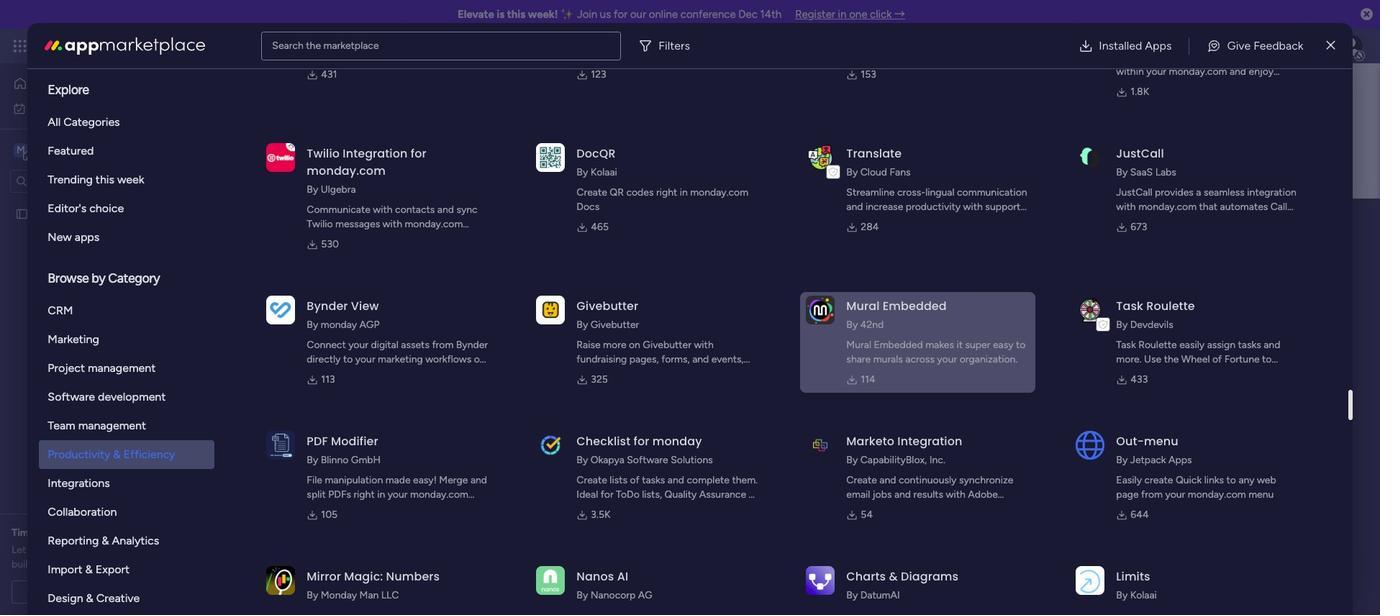 Task type: locate. For each thing, give the bounding box(es) containing it.
for inside create lists of tasks and complete them. ideal for todo lists, quality assurance or agile processes!
[[601, 489, 614, 501]]

embedded up murals
[[874, 339, 923, 351]]

1 horizontal spatial email
[[847, 489, 870, 501]]

app logo image for charts & diagrams
[[806, 566, 835, 595]]

by down nanos
[[577, 589, 588, 602]]

1 horizontal spatial right
[[656, 186, 677, 199]]

your inside the easily create quick links to any web page from your monday.com menu
[[1166, 489, 1186, 501]]

from down recently on the bottom left of the page
[[432, 339, 454, 351]]

embedded for mural embedded makes it super easy to share murals across your organization.
[[874, 339, 923, 351]]

1 vertical spatial email
[[847, 489, 870, 501]]

monday.com inside "keep your spreadsheets securely stored within your monday.com and enjoy collaborative editing!"
[[1169, 65, 1227, 78]]

0 vertical spatial a
[[1196, 186, 1201, 199]]

for left an
[[37, 527, 50, 539]]

and inside "keep your spreadsheets securely stored within your monday.com and enjoy collaborative editing!"
[[1230, 65, 1247, 78]]

1 vertical spatial kolaai
[[1130, 589, 1157, 602]]

option
[[0, 201, 184, 204]]

by down out-
[[1116, 454, 1128, 466]]

this
[[507, 8, 526, 21], [96, 173, 114, 186], [480, 325, 496, 337]]

and inside create lists of tasks and complete them. ideal for todo lists, quality assurance or agile processes!
[[668, 474, 684, 487]]

and down the securely
[[1230, 65, 1247, 78]]

filters
[[659, 39, 690, 52]]

pages,
[[630, 353, 659, 366]]

1 horizontal spatial integration
[[898, 433, 963, 450]]

dapulse x slim image
[[1327, 37, 1335, 54]]

0 horizontal spatial test
[[34, 208, 53, 220]]

by left ulgebra
[[307, 184, 318, 196]]

0 vertical spatial apps
[[1145, 39, 1172, 52]]

roulette inside task roulette easily assign tasks and more. use the wheel of fortune to randomly pick a team member.
[[1139, 339, 1177, 351]]

create inside create and continuously synchronize email jobs and results with adobe marketo engage.
[[847, 474, 877, 487]]

0 horizontal spatial kolaai
[[591, 166, 617, 178]]

0 vertical spatial right
[[656, 186, 677, 199]]

by inside limits by kolaai
[[1116, 589, 1128, 602]]

123
[[591, 68, 606, 81]]

and up jobs
[[880, 474, 896, 487]]

2 vertical spatial workspace
[[499, 325, 548, 337]]

your down quick
[[1166, 489, 1186, 501]]

dec
[[739, 8, 758, 21]]

create for docqr
[[577, 186, 607, 199]]

twilio inside communicate with contacts and sync twilio messages with monday.com boards.
[[307, 218, 333, 230]]

fans
[[890, 166, 911, 178]]

app logo image for pdf modifier
[[267, 431, 295, 460]]

task up more.
[[1116, 339, 1136, 351]]

embedded inside "mural embedded makes it super easy to share murals across your organization."
[[874, 339, 923, 351]]

1 justcall from the top
[[1116, 145, 1164, 162]]

114
[[861, 374, 876, 386]]

recently
[[430, 325, 467, 337]]

0 vertical spatial menu
[[1144, 433, 1179, 450]]

brad klo image
[[1340, 35, 1363, 58]]

new
[[48, 230, 72, 244]]

0 horizontal spatial main workspace
[[33, 143, 118, 157]]

help image
[[1290, 39, 1304, 53]]

0 horizontal spatial software
[[48, 390, 95, 404]]

0 vertical spatial tasks
[[1238, 339, 1261, 351]]

1 vertical spatial management
[[88, 361, 156, 375]]

search everything image
[[1258, 39, 1272, 53]]

with down communication on the right top
[[963, 201, 983, 213]]

meeting
[[99, 586, 136, 598]]

1 vertical spatial monday
[[321, 319, 357, 331]]

in inside create qr codes right in monday.com docs
[[680, 186, 688, 199]]

reporting
[[48, 534, 99, 548]]

0 vertical spatial the
[[306, 39, 321, 51]]

add to favorites image
[[930, 357, 944, 371]]

0 horizontal spatial monday
[[64, 37, 113, 54]]

& left the what
[[102, 534, 109, 548]]

0 vertical spatial mural
[[847, 298, 880, 315]]

your down made on the left of page
[[388, 489, 408, 501]]

work inside button
[[48, 102, 70, 114]]

manipulation
[[325, 474, 383, 487]]

featured
[[48, 144, 94, 158]]

1 vertical spatial on
[[474, 353, 486, 366]]

tasks up lists,
[[642, 474, 665, 487]]

& right design
[[86, 592, 93, 605]]

monday.com inside create qr codes right in monday.com docs
[[690, 186, 749, 199]]

your down makes
[[937, 353, 957, 366]]

2 justcall from the top
[[1116, 186, 1153, 199]]

menu up the jetpack
[[1144, 433, 1179, 450]]

in left one
[[838, 8, 847, 21]]

page
[[1116, 489, 1139, 501]]

0 vertical spatial task
[[1116, 298, 1144, 315]]

of up todo
[[630, 474, 640, 487]]

llc
[[381, 589, 399, 602]]

1 vertical spatial twilio
[[307, 218, 333, 230]]

and left sync
[[437, 204, 454, 216]]

2 marketo from the top
[[847, 503, 884, 515]]

create inside create qr codes right in monday.com docs
[[577, 186, 607, 199]]

management
[[145, 37, 224, 54], [88, 361, 156, 375], [78, 419, 146, 433]]

2 vertical spatial givebutter
[[643, 339, 692, 351]]

by down mirror
[[307, 589, 318, 602]]

time for an expert review let our experts review what you've built so far. free of charge
[[12, 527, 168, 571]]

datumai
[[861, 589, 900, 602]]

see plans button
[[232, 35, 302, 57]]

work up home "button"
[[116, 37, 142, 54]]

of
[[1213, 353, 1222, 366], [630, 474, 640, 487], [86, 558, 96, 571]]

dashboards
[[324, 325, 376, 337]]

menu inside out-menu by jetpack apps
[[1144, 433, 1179, 450]]

and left sms
[[1116, 215, 1133, 227]]

filters button
[[633, 31, 702, 60]]

1 vertical spatial mural
[[847, 339, 872, 351]]

all
[[670, 368, 680, 380]]

for right checklist
[[634, 433, 650, 450]]

0 horizontal spatial right
[[354, 489, 375, 501]]

1 vertical spatial integration
[[898, 433, 963, 450]]

on right workflows on the bottom of page
[[474, 353, 486, 366]]

roulette up devdevils
[[1147, 298, 1195, 315]]

by left cloud
[[847, 166, 858, 178]]

charts
[[847, 569, 886, 585]]

& inside the charts & diagrams by datumai
[[889, 569, 898, 585]]

twilio integration for monday.com by ulgebra
[[307, 145, 427, 196]]

1 vertical spatial the
[[1164, 353, 1179, 366]]

pdfs
[[328, 489, 351, 501]]

recent boards
[[271, 290, 346, 304]]

to right easy
[[1016, 339, 1026, 351]]

checklist
[[577, 433, 631, 450]]

monday up connect at the left
[[321, 319, 357, 331]]

0 horizontal spatial bynder
[[307, 298, 348, 315]]

the
[[306, 39, 321, 51], [1164, 353, 1179, 366]]

0 horizontal spatial work
[[48, 102, 70, 114]]

to inside connect your digital assets from bynder directly to your marketing workflows on monday.com work os.
[[343, 353, 353, 366]]

online
[[649, 8, 678, 21]]

from inside the easily create quick links to any web page from your monday.com menu
[[1141, 489, 1163, 501]]

analytics
[[112, 534, 159, 548]]

and up free.
[[692, 353, 709, 366]]

right inside create qr codes right in monday.com docs
[[656, 186, 677, 199]]

2 horizontal spatial a
[[1196, 186, 1201, 199]]

bynder down recently on the bottom left of the page
[[456, 339, 488, 351]]

0 horizontal spatial a
[[92, 586, 97, 598]]

securely
[[1227, 51, 1265, 63]]

1 vertical spatial test
[[296, 358, 315, 370]]

marketo inside create and continuously synchronize email jobs and results with adobe marketo engage.
[[847, 503, 884, 515]]

for inside time for an expert review let our experts review what you've built so far. free of charge
[[37, 527, 50, 539]]

keep
[[1116, 51, 1140, 63]]

1 vertical spatial from
[[1141, 489, 1163, 501]]

by inside givebutter by givebutter
[[577, 319, 588, 331]]

visited
[[398, 325, 428, 337]]

my work button
[[9, 97, 155, 120]]

0 vertical spatial givebutter
[[577, 298, 639, 315]]

mural inside 'mural embedded by 42nd'
[[847, 298, 880, 315]]

433
[[1131, 374, 1148, 386]]

1 horizontal spatial work
[[116, 37, 142, 54]]

task
[[1116, 298, 1144, 315], [1116, 339, 1136, 351]]

2 horizontal spatial of
[[1213, 353, 1222, 366]]

0 vertical spatial email
[[604, 368, 627, 380]]

monday inside bynder view by monday agp
[[321, 319, 357, 331]]

and up connect at the left
[[305, 325, 322, 337]]

2 vertical spatial monday
[[653, 433, 702, 450]]

2 horizontal spatial monday
[[653, 433, 702, 450]]

m
[[17, 144, 25, 156]]

by down docqr
[[577, 166, 588, 178]]

create up docs
[[577, 186, 607, 199]]

kolaai down limits
[[1130, 589, 1157, 602]]

create for checklist for monday
[[577, 474, 607, 487]]

0 vertical spatial of
[[1213, 353, 1222, 366]]

1 horizontal spatial monday
[[321, 319, 357, 331]]

murals
[[873, 353, 903, 366]]

notifications image
[[1128, 39, 1142, 53]]

time
[[12, 527, 34, 539]]

mirror
[[307, 569, 341, 585]]

roulette up use
[[1139, 339, 1177, 351]]

0 horizontal spatial our
[[29, 544, 43, 556]]

0 horizontal spatial email
[[604, 368, 627, 380]]

and right assign
[[1264, 339, 1281, 351]]

0 horizontal spatial of
[[86, 558, 96, 571]]

docqr
[[577, 145, 616, 162]]

this left week at the top left
[[96, 173, 114, 186]]

app logo image for mirror magic: numbers
[[267, 566, 295, 595]]

1 horizontal spatial bynder
[[456, 339, 488, 351]]

justcall inside justcall provides a seamless integration with monday.com that automates call and sms logging.
[[1116, 186, 1153, 199]]

the up pick
[[1164, 353, 1179, 366]]

& for analytics
[[102, 534, 109, 548]]

mural inside "mural embedded makes it super easy to share murals across your organization."
[[847, 339, 872, 351]]

and up quality
[[668, 474, 684, 487]]

1 horizontal spatial on
[[629, 339, 640, 351]]

for inside the twilio integration for monday.com by ulgebra
[[411, 145, 427, 162]]

2 vertical spatial a
[[92, 586, 97, 598]]

to inside task roulette easily assign tasks and more. use the wheel of fortune to randomly pick a team member.
[[1262, 353, 1272, 366]]

1 vertical spatial of
[[630, 474, 640, 487]]

integration
[[1247, 186, 1297, 199]]

marketo up capabilityblox,
[[847, 433, 895, 450]]

1 vertical spatial a
[[1182, 368, 1187, 380]]

by down limits
[[1116, 589, 1128, 602]]

monday.com inside justcall provides a seamless integration with monday.com that automates call and sms logging.
[[1139, 201, 1197, 213]]

integration inside marketo integration by capabilityblox, inc.
[[898, 433, 963, 450]]

app logo image for docqr
[[536, 143, 565, 172]]

monday up home "button"
[[64, 37, 113, 54]]

justcall inside justcall by saas labs
[[1116, 145, 1164, 162]]

mural up share at the bottom right of the page
[[847, 339, 872, 351]]

menu down web
[[1249, 489, 1274, 501]]

2 mural from the top
[[847, 339, 872, 351]]

schedule
[[47, 586, 89, 598]]

1 horizontal spatial tasks
[[1238, 339, 1261, 351]]

a inside button
[[92, 586, 97, 598]]

1 horizontal spatial kolaai
[[1130, 589, 1157, 602]]

0 horizontal spatial integration
[[343, 145, 408, 162]]

our up so
[[29, 544, 43, 556]]

a
[[1196, 186, 1201, 199], [1182, 368, 1187, 380], [92, 586, 97, 598]]

1 vertical spatial main workspace
[[359, 204, 544, 236]]

right right the codes on the left top of page
[[656, 186, 677, 199]]

productivity
[[48, 448, 110, 461]]

with left adobe
[[946, 489, 966, 501]]

by inside 'mural embedded by 42nd'
[[847, 319, 858, 331]]

1 marketo from the top
[[847, 433, 895, 450]]

0 vertical spatial main workspace
[[33, 143, 118, 157]]

integrations
[[48, 476, 110, 490]]

0 vertical spatial twilio
[[307, 145, 340, 162]]

& for export
[[85, 563, 93, 576]]

what
[[114, 544, 137, 556]]

email inside raise more on givebutter with fundraising pages, forms, and events, crm, email & texts - all for free.
[[604, 368, 627, 380]]

work for my
[[48, 102, 70, 114]]

kolaai down docqr
[[591, 166, 617, 178]]

0 vertical spatial main
[[33, 143, 58, 157]]

0 vertical spatial marketo
[[847, 433, 895, 450]]

for right us
[[614, 8, 628, 21]]

1 vertical spatial justcall
[[1116, 186, 1153, 199]]

saas
[[1130, 166, 1153, 178]]

integration up inc.
[[898, 433, 963, 450]]

0 vertical spatial roulette
[[1147, 298, 1195, 315]]

call
[[1271, 201, 1288, 213]]

justcall down saas
[[1116, 186, 1153, 199]]

0 vertical spatial kolaai
[[591, 166, 617, 178]]

and down streamline
[[847, 201, 863, 213]]

integration up ulgebra
[[343, 145, 408, 162]]

0 horizontal spatial tasks
[[642, 474, 665, 487]]

creative
[[96, 592, 140, 605]]

by inside translate by cloud fans
[[847, 166, 858, 178]]

communicate with contacts and sync twilio messages with monday.com boards.
[[307, 204, 478, 245]]

create
[[577, 186, 607, 199], [577, 474, 607, 487], [847, 474, 877, 487]]

by up connect at the left
[[307, 319, 318, 331]]

mural up '42nd' at bottom
[[847, 298, 880, 315]]

with up events,
[[694, 339, 714, 351]]

2 vertical spatial management
[[78, 419, 146, 433]]

on inside connect your digital assets from bynder directly to your marketing workflows on monday.com work os.
[[474, 353, 486, 366]]

you've
[[139, 544, 168, 556]]

fundraising
[[577, 353, 627, 366]]

nanocorp
[[591, 589, 636, 602]]

apps up quick
[[1169, 454, 1192, 466]]

2 vertical spatial of
[[86, 558, 96, 571]]

free.
[[698, 368, 718, 380]]

by left devdevils
[[1116, 319, 1128, 331]]

1 horizontal spatial menu
[[1249, 489, 1274, 501]]

0 vertical spatial embedded
[[883, 298, 947, 315]]

right down manipulation
[[354, 489, 375, 501]]

in right the codes on the left top of page
[[680, 186, 688, 199]]

1 horizontal spatial main workspace
[[359, 204, 544, 236]]

workspace selection element
[[14, 141, 120, 160]]

1 vertical spatial main
[[359, 204, 415, 236]]

2 horizontal spatial this
[[507, 8, 526, 21]]

task for task roulette easily assign tasks and more. use the wheel of fortune to randomly pick a team member.
[[1116, 339, 1136, 351]]

ai
[[617, 569, 628, 585]]

inbox image
[[1159, 39, 1174, 53]]

our inside time for an expert review let our experts review what you've built so far. free of charge
[[29, 544, 43, 556]]

1 vertical spatial task
[[1116, 339, 1136, 351]]

email inside create and continuously synchronize email jobs and results with adobe marketo engage.
[[847, 489, 870, 501]]

to right directly on the bottom left of page
[[343, 353, 353, 366]]

codes
[[626, 186, 654, 199]]

for inside checklist for monday by okapya software solutions
[[634, 433, 650, 450]]

by inside 'nanos ai by nanocorp ag'
[[577, 589, 588, 602]]

1 vertical spatial marketo
[[847, 503, 884, 515]]

boards
[[271, 325, 302, 337]]

workflows
[[425, 353, 472, 366]]

2 vertical spatial this
[[480, 325, 496, 337]]

test right public board icon
[[34, 208, 53, 220]]

twilio up ulgebra
[[307, 145, 340, 162]]

embedded for mural embedded by 42nd
[[883, 298, 947, 315]]

task inside task roulette easily assign tasks and more. use the wheel of fortune to randomly pick a team member.
[[1116, 339, 1136, 351]]

embedded inside 'mural embedded by 42nd'
[[883, 298, 947, 315]]

with up 673
[[1116, 201, 1136, 213]]

0 horizontal spatial menu
[[1144, 433, 1179, 450]]

& right free
[[85, 563, 93, 576]]

to right fortune
[[1262, 353, 1272, 366]]

0 horizontal spatial main
[[33, 143, 58, 157]]

automates
[[1220, 201, 1268, 213]]

by left capabilityblox,
[[847, 454, 858, 466]]

1 vertical spatial menu
[[1249, 489, 1274, 501]]

0 vertical spatial work
[[116, 37, 142, 54]]

by left saas
[[1116, 166, 1128, 178]]

review
[[99, 527, 130, 539], [82, 544, 112, 556]]

a inside justcall provides a seamless integration with monday.com that automates call and sms logging.
[[1196, 186, 1201, 199]]

1 vertical spatial tasks
[[642, 474, 665, 487]]

lists,
[[642, 489, 662, 501]]

roulette for task roulette by devdevils
[[1147, 298, 1195, 315]]

test down connect at the left
[[296, 358, 315, 370]]

1 mural from the top
[[847, 298, 880, 315]]

1 twilio from the top
[[307, 145, 340, 162]]

1 task from the top
[[1116, 298, 1144, 315]]

justcall for justcall by saas labs
[[1116, 145, 1164, 162]]

work for monday
[[116, 37, 142, 54]]

cloud
[[861, 166, 887, 178]]

by left '42nd' at bottom
[[847, 319, 858, 331]]

a right pick
[[1182, 368, 1187, 380]]

1 vertical spatial our
[[29, 544, 43, 556]]

1 horizontal spatial the
[[1164, 353, 1179, 366]]

right
[[656, 186, 677, 199], [354, 489, 375, 501]]

284
[[861, 221, 879, 233]]

app logo image for limits
[[1076, 566, 1105, 595]]

complete
[[687, 474, 730, 487]]

kolaai for limits
[[1130, 589, 1157, 602]]

management for project management
[[88, 361, 156, 375]]

1 vertical spatial right
[[354, 489, 375, 501]]

justcall provides a seamless integration with monday.com that automates call and sms logging.
[[1116, 186, 1297, 227]]

for left 284 at top right
[[847, 215, 860, 227]]

create inside create lists of tasks and complete them. ideal for todo lists, quality assurance or agile processes!
[[577, 474, 607, 487]]

blinno
[[321, 454, 349, 466]]

on up pages,
[[629, 339, 640, 351]]

113
[[321, 374, 335, 386]]

software up lists,
[[627, 454, 668, 466]]

1 vertical spatial embedded
[[874, 339, 923, 351]]

0 vertical spatial from
[[432, 339, 454, 351]]

apps image
[[1223, 39, 1237, 53]]

apps right notifications image
[[1145, 39, 1172, 52]]

by inside out-menu by jetpack apps
[[1116, 454, 1128, 466]]

1 vertical spatial software
[[627, 454, 668, 466]]

engage.
[[886, 503, 922, 515]]

texts
[[639, 368, 661, 380]]

marketo down jobs
[[847, 503, 884, 515]]

with down contacts at left top
[[383, 218, 402, 230]]

for right all
[[683, 368, 695, 380]]

1 horizontal spatial from
[[1141, 489, 1163, 501]]

the right search at left top
[[306, 39, 321, 51]]

for inside raise more on givebutter with fundraising pages, forms, and events, crm, email & texts - all for free.
[[683, 368, 695, 380]]

roulette for task roulette easily assign tasks and more. use the wheel of fortune to randomly pick a team member.
[[1139, 339, 1177, 351]]

main down the twilio integration for monday.com by ulgebra on the left top of the page
[[359, 204, 415, 236]]

and right "merge"
[[471, 474, 487, 487]]

1 horizontal spatial a
[[1182, 368, 1187, 380]]

monday.com inside the easily create quick links to any web page from your monday.com menu
[[1188, 489, 1246, 501]]

this right recently on the bottom left of the page
[[480, 325, 496, 337]]

& for diagrams
[[889, 569, 898, 585]]

& left efficiency
[[113, 448, 121, 461]]

by left okapya
[[577, 454, 588, 466]]

our left online
[[630, 8, 646, 21]]

main workspace inside workspace selection element
[[33, 143, 118, 157]]

by inside checklist for monday by okapya software solutions
[[577, 454, 588, 466]]

assets
[[401, 339, 430, 351]]

gmbh
[[351, 454, 381, 466]]

of right free
[[86, 558, 96, 571]]

create up ideal
[[577, 474, 607, 487]]

review up the 'import & export'
[[82, 544, 112, 556]]

email up 54
[[847, 489, 870, 501]]

roulette inside task roulette by devdevils
[[1147, 298, 1195, 315]]

week!
[[528, 8, 558, 21]]

twilio inside the twilio integration for monday.com by ulgebra
[[307, 145, 340, 162]]

this right is
[[507, 8, 526, 21]]

lingual
[[926, 186, 955, 199]]

select product image
[[13, 39, 27, 53]]

1 horizontal spatial of
[[630, 474, 640, 487]]

task inside task roulette by devdevils
[[1116, 298, 1144, 315]]

kolaai for docqr
[[591, 166, 617, 178]]

apps
[[1145, 39, 1172, 52], [1169, 454, 1192, 466]]

from inside connect your digital assets from bynder directly to your marketing workflows on monday.com work os.
[[432, 339, 454, 351]]

& inside raise more on givebutter with fundraising pages, forms, and events, crm, email & texts - all for free.
[[630, 368, 636, 380]]

0 vertical spatial test
[[34, 208, 53, 220]]

bynder up dashboards at left
[[307, 298, 348, 315]]

work
[[116, 37, 142, 54], [48, 102, 70, 114]]

by inside the twilio integration for monday.com by ulgebra
[[307, 184, 318, 196]]

1 vertical spatial roulette
[[1139, 339, 1177, 351]]

1 horizontal spatial this
[[480, 325, 496, 337]]

0 horizontal spatial from
[[432, 339, 454, 351]]

review up the what
[[99, 527, 130, 539]]

of down assign
[[1213, 353, 1222, 366]]

givebutter by givebutter
[[577, 298, 639, 331]]

kolaai inside docqr by kolaai
[[591, 166, 617, 178]]

magic:
[[344, 569, 383, 585]]

1 horizontal spatial software
[[627, 454, 668, 466]]

2 twilio from the top
[[307, 218, 333, 230]]

integration for monday.com
[[343, 145, 408, 162]]

1 vertical spatial apps
[[1169, 454, 1192, 466]]

app logo image
[[267, 143, 295, 172], [536, 143, 565, 172], [806, 143, 835, 172], [1076, 143, 1105, 172], [267, 296, 295, 324], [536, 296, 565, 324], [806, 296, 835, 324], [1076, 296, 1105, 324], [267, 431, 295, 460], [536, 431, 565, 460], [806, 431, 835, 460], [1076, 431, 1105, 460], [267, 566, 295, 595], [536, 566, 565, 595], [806, 566, 835, 595], [1076, 566, 1105, 595]]

task for task roulette by devdevils
[[1116, 298, 1144, 315]]

stored
[[1268, 51, 1297, 63]]

2 task from the top
[[1116, 339, 1136, 351]]

integration inside the twilio integration for monday.com by ulgebra
[[343, 145, 408, 162]]

keep your spreadsheets securely stored within your monday.com and enjoy collaborative editing!
[[1116, 51, 1297, 92]]

nanos
[[577, 569, 614, 585]]

with inside create and continuously synchronize email jobs and results with adobe marketo engage.
[[946, 489, 966, 501]]

week
[[117, 173, 144, 186]]

by down pdf on the bottom
[[307, 454, 318, 466]]



Task type: vqa. For each thing, say whether or not it's contained in the screenshot.
Board in heading
no



Task type: describe. For each thing, give the bounding box(es) containing it.
menu inside the easily create quick links to any web page from your monday.com menu
[[1249, 489, 1274, 501]]

bynder inside connect your digital assets from bynder directly to your marketing workflows on monday.com work os.
[[456, 339, 488, 351]]

my work
[[32, 102, 70, 114]]

of inside create lists of tasks and complete them. ideal for todo lists, quality assurance or agile processes!
[[630, 474, 640, 487]]

monday.com inside "file manipulation made easy! merge and split pdfs right in your monday.com board."
[[410, 489, 468, 501]]

justcall for justcall provides a seamless integration with monday.com that automates call and sms logging.
[[1116, 186, 1153, 199]]

54
[[861, 509, 873, 521]]

with up messages
[[373, 204, 393, 216]]

-
[[664, 368, 668, 380]]

editing!
[[1177, 80, 1211, 92]]

synchronize
[[959, 474, 1014, 487]]

mural for mural embedded makes it super easy to share murals across your organization.
[[847, 339, 872, 351]]

app logo image for checklist for monday
[[536, 431, 565, 460]]

inc.
[[930, 454, 946, 466]]

by inside bynder view by monday agp
[[307, 319, 318, 331]]

marketo inside marketo integration by capabilityblox, inc.
[[847, 433, 895, 450]]

by inside task roulette by devdevils
[[1116, 319, 1128, 331]]

pdf modifier by blinno gmbh
[[307, 433, 381, 466]]

app logo image for justcall
[[1076, 143, 1105, 172]]

out-
[[1116, 433, 1144, 450]]

communication
[[957, 186, 1027, 199]]

or
[[749, 489, 758, 501]]

of inside time for an expert review let our experts review what you've built so far. free of charge
[[86, 558, 96, 571]]

join
[[577, 8, 597, 21]]

Search in workspace field
[[30, 173, 120, 189]]

Main workspace field
[[356, 204, 1322, 236]]

communicate
[[307, 204, 371, 216]]

by inside the charts & diagrams by datumai
[[847, 589, 858, 602]]

givebutter inside raise more on givebutter with fundraising pages, forms, and events, crm, email & texts - all for free.
[[643, 339, 692, 351]]

apps marketplace image
[[45, 37, 205, 54]]

and inside communicate with contacts and sync twilio messages with monday.com boards.
[[437, 204, 454, 216]]

✨
[[561, 8, 574, 21]]

530
[[321, 238, 339, 250]]

digital
[[371, 339, 399, 351]]

monday.com inside the twilio integration for monday.com by ulgebra
[[307, 163, 386, 179]]

over
[[862, 215, 882, 227]]

processes!
[[602, 503, 651, 515]]

boards
[[311, 290, 346, 304]]

sync
[[457, 204, 478, 216]]

translate by cloud fans
[[847, 145, 911, 178]]

software inside checklist for monday by okapya software solutions
[[627, 454, 668, 466]]

boards and dashboards you visited recently in this workspace
[[271, 325, 548, 337]]

your inside "mural embedded makes it super easy to share murals across your organization."
[[937, 353, 957, 366]]

category
[[108, 271, 160, 286]]

easy
[[993, 339, 1014, 351]]

and inside task roulette easily assign tasks and more. use the wheel of fortune to randomly pick a team member.
[[1264, 339, 1281, 351]]

software development
[[48, 390, 166, 404]]

one
[[849, 8, 868, 21]]

public board image
[[15, 207, 29, 221]]

collaborative
[[1116, 80, 1174, 92]]

collaboration
[[48, 505, 117, 519]]

ag
[[638, 589, 652, 602]]

explore
[[48, 82, 89, 98]]

for inside streamline cross-lingual communication and increase productivity with support for over 75 languages
[[847, 215, 860, 227]]

board.
[[307, 503, 335, 515]]

0 vertical spatial workspace
[[61, 143, 118, 157]]

that
[[1199, 201, 1218, 213]]

on inside raise more on givebutter with fundraising pages, forms, and events, crm, email & texts - all for free.
[[629, 339, 640, 351]]

and inside streamline cross-lingual communication and increase productivity with support for over 75 languages
[[847, 201, 863, 213]]

app logo image for twilio integration for monday.com
[[267, 143, 295, 172]]

1 horizontal spatial our
[[630, 8, 646, 21]]

your down dashboards at left
[[348, 339, 368, 351]]

quality
[[665, 489, 697, 501]]

trending this week
[[48, 173, 144, 186]]

qr
[[610, 186, 624, 199]]

1 horizontal spatial main
[[359, 204, 415, 236]]

0 horizontal spatial this
[[96, 173, 114, 186]]

super
[[965, 339, 991, 351]]

& for creative
[[86, 592, 93, 605]]

new apps
[[48, 230, 100, 244]]

team
[[48, 419, 75, 433]]

monday.com inside connect your digital assets from bynder directly to your marketing workflows on monday.com work os.
[[307, 368, 365, 380]]

out-menu by jetpack apps
[[1116, 433, 1192, 466]]

built
[[12, 558, 31, 571]]

your inside "file manipulation made easy! merge and split pdfs right in your monday.com board."
[[388, 489, 408, 501]]

1 vertical spatial review
[[82, 544, 112, 556]]

the inside task roulette easily assign tasks and more. use the wheel of fortune to randomly pick a team member.
[[1164, 353, 1179, 366]]

marketing
[[48, 332, 99, 346]]

app logo image for marketo integration
[[806, 431, 835, 460]]

capabilityblox,
[[861, 454, 927, 466]]

431
[[321, 68, 337, 81]]

app logo image for nanos ai
[[536, 566, 565, 595]]

connect your digital assets from bynder directly to your marketing workflows on monday.com work os.
[[307, 339, 488, 380]]

monday inside checklist for monday by okapya software solutions
[[653, 433, 702, 450]]

quick
[[1176, 474, 1202, 487]]

task roulette by devdevils
[[1116, 298, 1195, 331]]

apps inside button
[[1145, 39, 1172, 52]]

by
[[92, 271, 105, 286]]

labs
[[1156, 166, 1177, 178]]

is
[[497, 8, 505, 21]]

by inside marketo integration by capabilityblox, inc.
[[847, 454, 858, 466]]

a inside task roulette easily assign tasks and more. use the wheel of fortune to randomly pick a team member.
[[1182, 368, 1187, 380]]

test list box
[[0, 199, 184, 420]]

elevate
[[458, 8, 494, 21]]

nanos ai by nanocorp ag
[[577, 569, 652, 602]]

with inside raise more on givebutter with fundraising pages, forms, and events, crm, email & texts - all for free.
[[694, 339, 714, 351]]

to inside the easily create quick links to any web page from your monday.com menu
[[1227, 474, 1236, 487]]

app logo image for out-menu
[[1076, 431, 1105, 460]]

member.
[[1215, 368, 1255, 380]]

and inside "file manipulation made easy! merge and split pdfs right in your monday.com board."
[[471, 474, 487, 487]]

assign
[[1207, 339, 1236, 351]]

monday
[[321, 589, 357, 602]]

your right keep
[[1142, 51, 1162, 63]]

→
[[895, 8, 905, 21]]

of inside task roulette easily assign tasks and more. use the wheel of fortune to randomly pick a team member.
[[1213, 353, 1222, 366]]

and up engage. in the right bottom of the page
[[894, 489, 911, 501]]

os.
[[393, 368, 410, 380]]

by inside justcall by saas labs
[[1116, 166, 1128, 178]]

0 vertical spatial this
[[507, 8, 526, 21]]

directly
[[307, 353, 341, 366]]

management for team management
[[78, 419, 146, 433]]

home
[[33, 77, 61, 89]]

lists
[[610, 474, 628, 487]]

your up work
[[355, 353, 375, 366]]

free
[[64, 558, 83, 571]]

create for marketo integration
[[847, 474, 877, 487]]

fortune
[[1225, 353, 1260, 366]]

by inside the mirror magic: numbers by monday man llc
[[307, 589, 318, 602]]

with inside justcall provides a seamless integration with monday.com that automates call and sms logging.
[[1116, 201, 1136, 213]]

integration for capabilityblox,
[[898, 433, 963, 450]]

0 vertical spatial management
[[145, 37, 224, 54]]

1 vertical spatial givebutter
[[591, 319, 639, 331]]

app logo image for mural embedded
[[806, 296, 835, 324]]

by inside docqr by kolaai
[[577, 166, 588, 178]]

mural for mural embedded by 42nd
[[847, 298, 880, 315]]

team management
[[48, 419, 146, 433]]

tasks inside create lists of tasks and complete them. ideal for todo lists, quality assurance or agile processes!
[[642, 474, 665, 487]]

0 horizontal spatial the
[[306, 39, 321, 51]]

crm
[[48, 304, 73, 317]]

development
[[98, 390, 166, 404]]

view
[[351, 298, 379, 315]]

okapya
[[591, 454, 625, 466]]

file manipulation made easy! merge and split pdfs right in your monday.com board.
[[307, 474, 487, 515]]

app logo image for givebutter
[[536, 296, 565, 324]]

events,
[[712, 353, 744, 366]]

and inside justcall provides a seamless integration with monday.com that automates call and sms logging.
[[1116, 215, 1133, 227]]

test inside test link
[[296, 358, 315, 370]]

monday.com inside communicate with contacts and sync twilio messages with monday.com boards.
[[405, 218, 463, 230]]

your up collaborative
[[1147, 65, 1167, 78]]

invite members image
[[1191, 39, 1205, 53]]

105
[[321, 509, 338, 521]]

in inside "file manipulation made easy! merge and split pdfs right in your monday.com board."
[[377, 489, 385, 501]]

right inside "file manipulation made easy! merge and split pdfs right in your monday.com board."
[[354, 489, 375, 501]]

bynder inside bynder view by monday agp
[[307, 298, 348, 315]]

easily
[[1180, 339, 1205, 351]]

workspace image
[[14, 142, 28, 158]]

register
[[795, 8, 835, 21]]

todo
[[616, 489, 640, 501]]

limits
[[1116, 569, 1151, 585]]

in right recently on the bottom left of the page
[[469, 325, 477, 337]]

import & export
[[48, 563, 129, 576]]

apps inside out-menu by jetpack apps
[[1169, 454, 1192, 466]]

0 vertical spatial review
[[99, 527, 130, 539]]

members
[[364, 290, 412, 304]]

languages
[[898, 215, 944, 227]]

charts & diagrams by datumai
[[847, 569, 959, 602]]

153
[[861, 68, 876, 81]]

& for efficiency
[[113, 448, 121, 461]]

choice
[[89, 202, 124, 215]]

0 vertical spatial monday
[[64, 37, 113, 54]]

and inside raise more on givebutter with fundraising pages, forms, and events, crm, email & texts - all for free.
[[692, 353, 709, 366]]

1 vertical spatial workspace
[[420, 204, 544, 236]]

tasks inside task roulette easily assign tasks and more. use the wheel of fortune to randomly pick a team member.
[[1238, 339, 1261, 351]]

75
[[884, 215, 895, 227]]

with inside streamline cross-lingual communication and increase productivity with support for over 75 languages
[[963, 201, 983, 213]]

test inside test list box
[[34, 208, 53, 220]]

marketing
[[378, 353, 423, 366]]

cross-
[[897, 186, 926, 199]]

split
[[307, 489, 326, 501]]

app logo image for bynder view
[[267, 296, 295, 324]]

to inside "mural embedded makes it super easy to share murals across your organization."
[[1016, 339, 1026, 351]]

by inside 'pdf modifier by blinno gmbh'
[[307, 454, 318, 466]]

boards.
[[307, 232, 340, 245]]

main inside workspace selection element
[[33, 143, 58, 157]]

let
[[12, 544, 26, 556]]

673
[[1131, 221, 1147, 233]]



